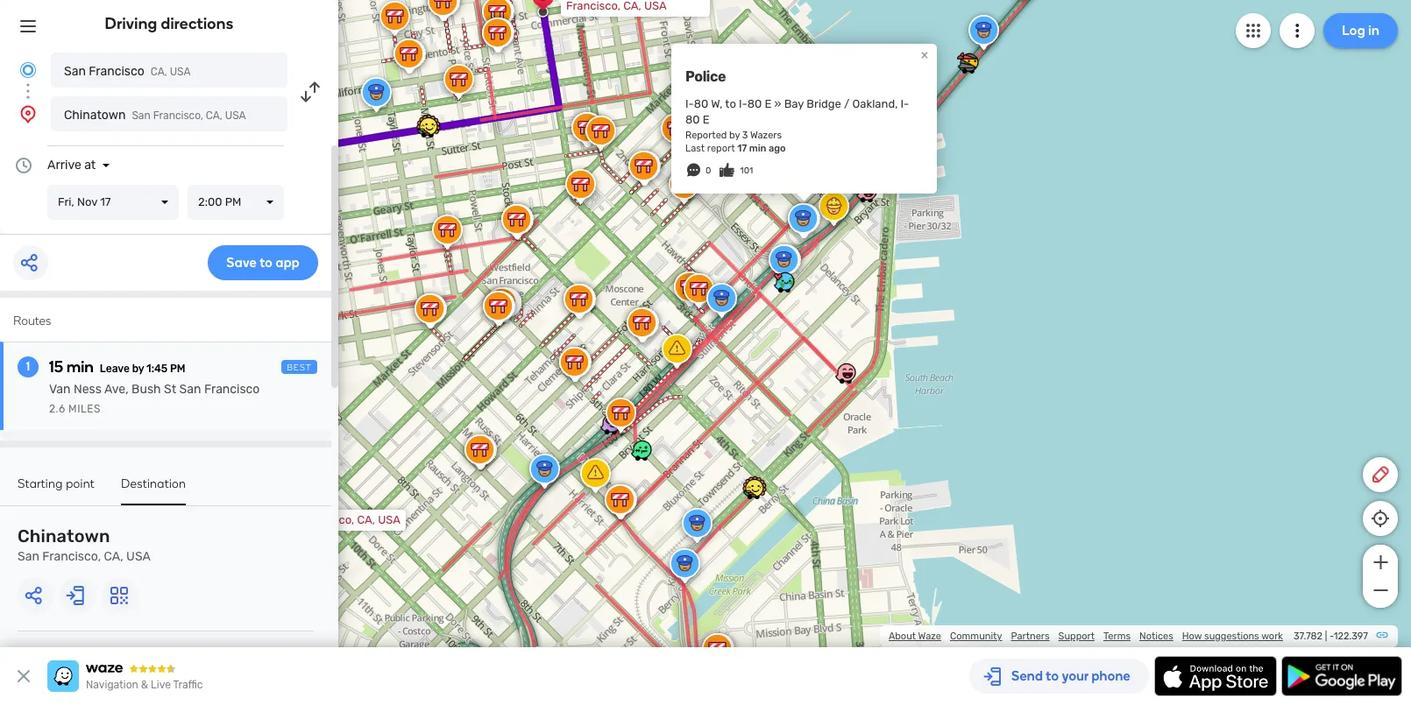 Task type: locate. For each thing, give the bounding box(es) containing it.
san inside van ness ave, bush st san francisco 2.6 miles
[[179, 382, 201, 397]]

i- right the oakland,
[[901, 97, 909, 110]]

15
[[49, 358, 63, 377]]

3 i- from the left
[[901, 97, 909, 110]]

directions
[[161, 14, 234, 33]]

×
[[921, 46, 929, 63]]

0 horizontal spatial i-
[[685, 97, 694, 110]]

chinatown san francisco, ca, usa down san francisco ca, usa
[[64, 108, 246, 123]]

0 vertical spatial francisco,
[[153, 110, 203, 122]]

bay
[[784, 97, 804, 110]]

min down wazers
[[749, 143, 766, 154]]

destination button
[[121, 477, 186, 506]]

2:00
[[198, 195, 222, 209]]

1 vertical spatial francisco
[[204, 382, 260, 397]]

usa inside san francisco ca, usa
[[170, 66, 191, 78]]

1 horizontal spatial 17
[[737, 143, 747, 154]]

17
[[737, 143, 747, 154], [100, 195, 111, 209]]

1 vertical spatial chinatown
[[18, 526, 110, 547]]

80 left w,
[[694, 97, 708, 110]]

17 inside the fri, nov 17 list box
[[100, 195, 111, 209]]

2:00 pm
[[198, 195, 241, 209]]

0 vertical spatial chinatown san francisco, ca, usa
[[64, 108, 246, 123]]

francisco
[[89, 64, 144, 79], [204, 382, 260, 397]]

point
[[66, 477, 95, 492]]

ca,
[[151, 66, 167, 78], [206, 110, 222, 122], [357, 514, 375, 527], [104, 550, 123, 564]]

2 horizontal spatial i-
[[901, 97, 909, 110]]

work
[[1261, 631, 1283, 642]]

san
[[64, 64, 86, 79], [132, 110, 151, 122], [179, 382, 201, 397], [277, 514, 297, 527], [18, 550, 39, 564]]

chinatown san francisco, ca, usa
[[64, 108, 246, 123], [18, 526, 151, 564]]

francisco inside van ness ave, bush st san francisco 2.6 miles
[[204, 382, 260, 397]]

pm right the 2:00
[[225, 195, 241, 209]]

1 vertical spatial 17
[[100, 195, 111, 209]]

terms link
[[1103, 631, 1131, 642]]

0 vertical spatial chinatown
[[64, 108, 126, 123]]

0 vertical spatial by
[[729, 130, 740, 141]]

0 vertical spatial francisco
[[89, 64, 144, 79]]

i-
[[685, 97, 694, 110], [739, 97, 747, 110], [901, 97, 909, 110]]

0 vertical spatial e
[[765, 97, 772, 110]]

chinatown up at
[[64, 108, 126, 123]]

about waze link
[[889, 631, 941, 642]]

van ness ave, bush st san francisco 2.6 miles
[[49, 382, 260, 415]]

1 vertical spatial francisco,
[[300, 514, 354, 527]]

report
[[707, 143, 735, 154]]

by
[[729, 130, 740, 141], [132, 363, 144, 375]]

francisco down driving on the left
[[89, 64, 144, 79]]

pm
[[225, 195, 241, 209], [170, 363, 185, 375]]

francisco,
[[153, 110, 203, 122], [300, 514, 354, 527], [42, 550, 101, 564]]

1 horizontal spatial i-
[[739, 97, 747, 110]]

by inside i-80 w, to i-80 e » bay bridge / oakland, i- 80 e reported by 3 wazers last report 17 min ago
[[729, 130, 740, 141]]

1 horizontal spatial francisco
[[204, 382, 260, 397]]

pm inside list box
[[225, 195, 241, 209]]

min up ness
[[67, 358, 94, 377]]

francisco right st in the left of the page
[[204, 382, 260, 397]]

zoom out image
[[1369, 580, 1391, 601]]

driving directions
[[105, 14, 234, 33]]

0 vertical spatial min
[[749, 143, 766, 154]]

chinatown down starting point button
[[18, 526, 110, 547]]

ago
[[769, 143, 786, 154]]

17 right nov
[[100, 195, 111, 209]]

e left »
[[765, 97, 772, 110]]

0 horizontal spatial 17
[[100, 195, 111, 209]]

min
[[749, 143, 766, 154], [67, 358, 94, 377]]

navigation & live traffic
[[86, 679, 203, 692]]

0 vertical spatial 17
[[737, 143, 747, 154]]

bridge
[[807, 97, 841, 110]]

to
[[725, 97, 736, 110]]

usa
[[170, 66, 191, 78], [225, 110, 246, 122], [378, 514, 401, 527], [126, 550, 151, 564]]

leave
[[100, 363, 130, 375]]

1 vertical spatial chinatown san francisco, ca, usa
[[18, 526, 151, 564]]

1 vertical spatial e
[[703, 113, 710, 126]]

1 vertical spatial min
[[67, 358, 94, 377]]

fri, nov 17 list box
[[47, 185, 179, 220]]

starting point button
[[18, 477, 95, 504]]

by left 1:45
[[132, 363, 144, 375]]

wazers
[[750, 130, 782, 141]]

1 horizontal spatial by
[[729, 130, 740, 141]]

partners link
[[1011, 631, 1050, 642]]

bush
[[132, 382, 161, 397]]

arrive at
[[47, 158, 96, 173]]

partners
[[1011, 631, 1050, 642]]

navigation
[[86, 679, 138, 692]]

how suggestions work link
[[1182, 631, 1283, 642]]

1 vertical spatial by
[[132, 363, 144, 375]]

chinatown
[[64, 108, 126, 123], [18, 526, 110, 547]]

clock image
[[13, 155, 34, 176]]

2 horizontal spatial francisco,
[[300, 514, 354, 527]]

routes
[[13, 314, 51, 329]]

by left the 3
[[729, 130, 740, 141]]

police
[[685, 68, 726, 85]]

2 i- from the left
[[739, 97, 747, 110]]

0 horizontal spatial pm
[[170, 363, 185, 375]]

chinatown san francisco, ca, usa down point
[[18, 526, 151, 564]]

0 vertical spatial pm
[[225, 195, 241, 209]]

1 horizontal spatial e
[[765, 97, 772, 110]]

1 vertical spatial pm
[[170, 363, 185, 375]]

waze
[[918, 631, 941, 642]]

1 i- from the left
[[685, 97, 694, 110]]

reported
[[685, 130, 727, 141]]

17 down the 3
[[737, 143, 747, 154]]

miles
[[68, 403, 101, 415]]

1 horizontal spatial pm
[[225, 195, 241, 209]]

80 up reported
[[685, 113, 700, 126]]

2 vertical spatial francisco,
[[42, 550, 101, 564]]

ca, inside san francisco ca, usa
[[151, 66, 167, 78]]

i- right to
[[739, 97, 747, 110]]

support
[[1058, 631, 1095, 642]]

0 horizontal spatial min
[[67, 358, 94, 377]]

-
[[1330, 631, 1334, 642]]

17 inside i-80 w, to i-80 e » bay bridge / oakland, i- 80 e reported by 3 wazers last report 17 min ago
[[737, 143, 747, 154]]

at
[[84, 158, 96, 173]]

1 horizontal spatial min
[[749, 143, 766, 154]]

e
[[765, 97, 772, 110], [703, 113, 710, 126]]

pm right 1:45
[[170, 363, 185, 375]]

i- left w,
[[685, 97, 694, 110]]

chinatown inside chinatown san francisco, ca, usa
[[18, 526, 110, 547]]

0 horizontal spatial francisco
[[89, 64, 144, 79]]

|
[[1325, 631, 1327, 642]]

0 horizontal spatial by
[[132, 363, 144, 375]]

pencil image
[[1370, 465, 1391, 486]]

37.782
[[1294, 631, 1323, 642]]

1:45
[[146, 363, 168, 375]]

e up reported
[[703, 113, 710, 126]]

driving
[[105, 14, 157, 33]]

last
[[685, 143, 705, 154]]

80
[[694, 97, 708, 110], [747, 97, 762, 110], [685, 113, 700, 126]]



Task type: vqa. For each thing, say whether or not it's contained in the screenshot.
top BY
yes



Task type: describe. For each thing, give the bounding box(es) containing it.
van
[[49, 382, 71, 397]]

fri, nov 17
[[58, 195, 111, 209]]

&
[[141, 679, 148, 692]]

suggestions
[[1204, 631, 1259, 642]]

2:00 pm list box
[[188, 185, 284, 220]]

0 horizontal spatial francisco,
[[42, 550, 101, 564]]

traffic
[[173, 679, 203, 692]]

0
[[706, 166, 711, 176]]

ave,
[[104, 382, 129, 397]]

101
[[740, 166, 753, 176]]

nov
[[77, 195, 97, 209]]

i-80 w, to i-80 e » bay bridge / oakland, i- 80 e reported by 3 wazers last report 17 min ago
[[685, 97, 909, 154]]

current location image
[[18, 60, 39, 81]]

»
[[774, 97, 781, 110]]

3
[[742, 130, 748, 141]]

how
[[1182, 631, 1202, 642]]

oakland,
[[852, 97, 898, 110]]

st
[[164, 382, 176, 397]]

community
[[950, 631, 1002, 642]]

san francisco ca, usa
[[64, 64, 191, 79]]

15 min leave by 1:45 pm
[[49, 358, 185, 377]]

arrive
[[47, 158, 81, 173]]

best
[[287, 363, 312, 373]]

community link
[[950, 631, 1002, 642]]

about waze community partners support terms notices how suggestions work
[[889, 631, 1283, 642]]

san francisco, ca, usa
[[277, 514, 401, 527]]

/
[[844, 97, 850, 110]]

× link
[[917, 46, 933, 63]]

starting
[[18, 477, 63, 492]]

2.6
[[49, 403, 65, 415]]

w,
[[711, 97, 723, 110]]

37.782 | -122.397
[[1294, 631, 1368, 642]]

80 left »
[[747, 97, 762, 110]]

by inside 15 min leave by 1:45 pm
[[132, 363, 144, 375]]

terms
[[1103, 631, 1131, 642]]

ness
[[74, 382, 102, 397]]

notices link
[[1139, 631, 1173, 642]]

live
[[151, 679, 171, 692]]

location image
[[18, 103, 39, 124]]

x image
[[13, 666, 34, 687]]

1
[[26, 359, 30, 374]]

support link
[[1058, 631, 1095, 642]]

notices
[[1139, 631, 1173, 642]]

link image
[[1375, 628, 1389, 642]]

0 horizontal spatial e
[[703, 113, 710, 126]]

fri,
[[58, 195, 74, 209]]

pm inside 15 min leave by 1:45 pm
[[170, 363, 185, 375]]

122.397
[[1334, 631, 1368, 642]]

zoom in image
[[1369, 552, 1391, 573]]

min inside i-80 w, to i-80 e » bay bridge / oakland, i- 80 e reported by 3 wazers last report 17 min ago
[[749, 143, 766, 154]]

starting point
[[18, 477, 95, 492]]

destination
[[121, 477, 186, 492]]

1 horizontal spatial francisco,
[[153, 110, 203, 122]]

about
[[889, 631, 916, 642]]



